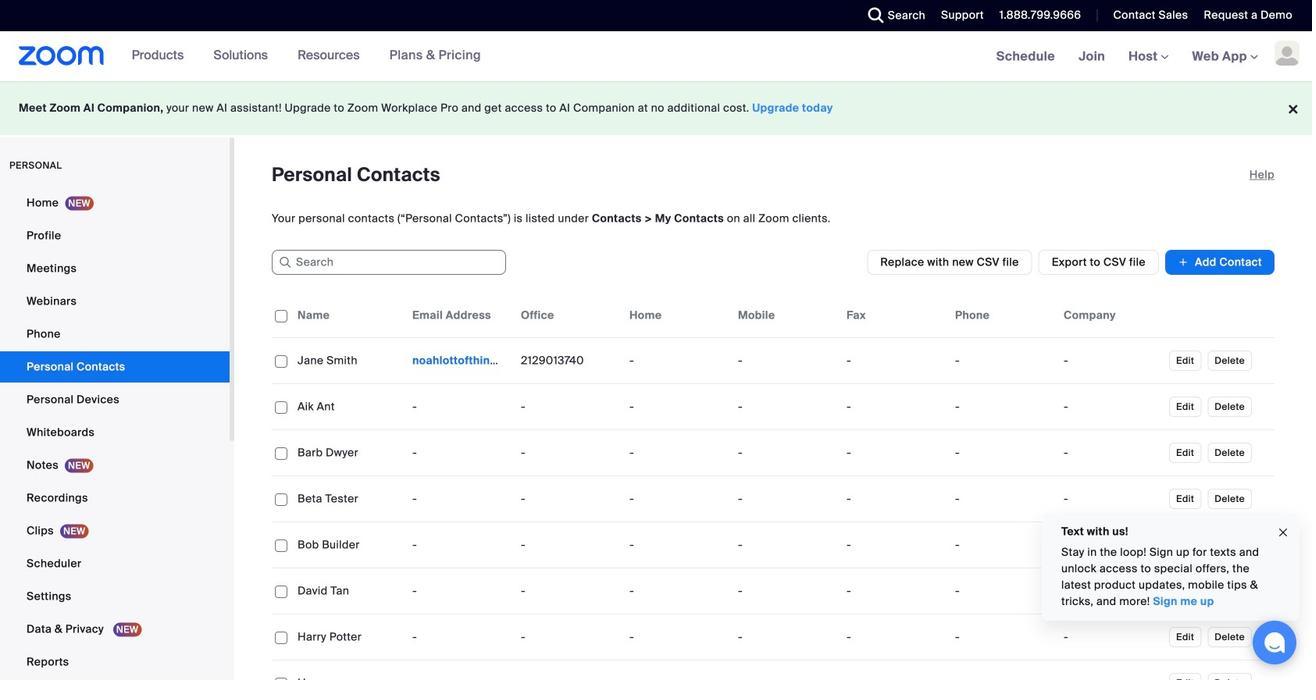 Task type: describe. For each thing, give the bounding box(es) containing it.
personal menu menu
[[0, 187, 230, 680]]

close image
[[1277, 524, 1290, 542]]



Task type: locate. For each thing, give the bounding box(es) containing it.
footer
[[0, 81, 1312, 135]]

banner
[[0, 31, 1312, 82]]

profile picture image
[[1275, 41, 1300, 66]]

zoom logo image
[[19, 46, 104, 66]]

application
[[272, 294, 1275, 680]]

product information navigation
[[104, 31, 493, 81]]

Search Contacts Input text field
[[272, 250, 506, 275]]

meetings navigation
[[985, 31, 1312, 82]]

add image
[[1178, 255, 1189, 270]]

cell
[[406, 345, 515, 377], [949, 345, 1058, 377], [1058, 345, 1166, 377], [949, 391, 1058, 423], [1058, 391, 1166, 423], [949, 437, 1058, 469], [1058, 437, 1166, 469], [949, 484, 1058, 515], [1058, 484, 1166, 515], [949, 530, 1058, 561], [1058, 530, 1166, 561], [949, 576, 1058, 607], [1058, 576, 1166, 607], [949, 622, 1058, 653], [1058, 622, 1166, 653], [406, 661, 515, 680], [515, 661, 623, 680], [623, 661, 732, 680], [732, 661, 841, 680], [841, 661, 949, 680], [949, 661, 1058, 680], [1058, 661, 1166, 680]]

open chat image
[[1264, 632, 1286, 654]]



Task type: vqa. For each thing, say whether or not it's contained in the screenshot.
meetings navigation
yes



